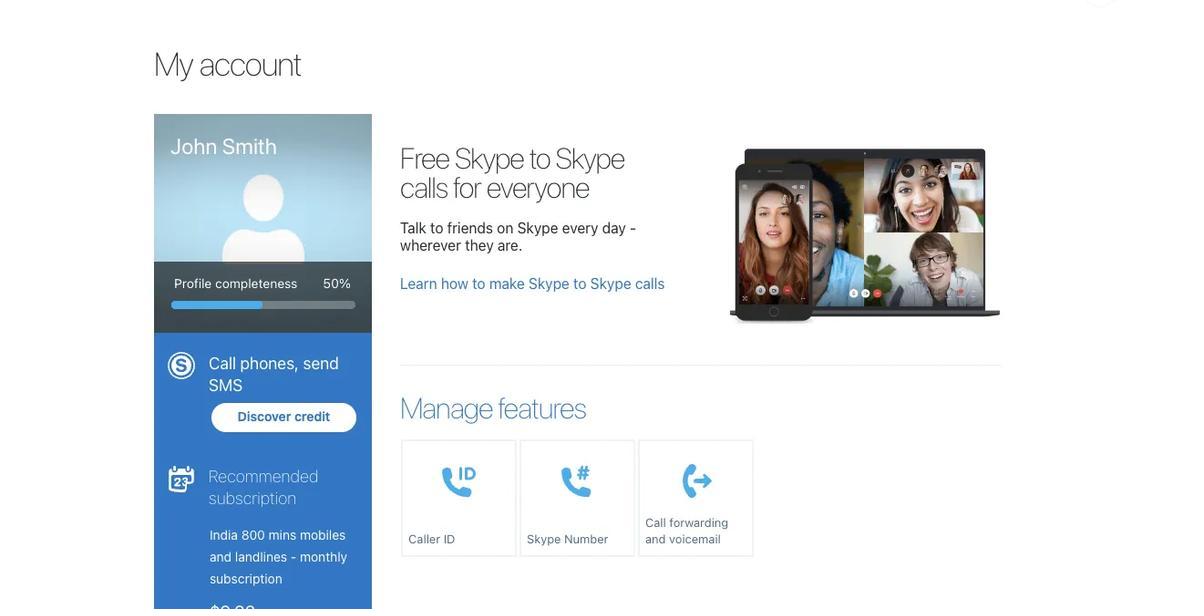 Task type: describe. For each thing, give the bounding box(es) containing it.
and inside "india 800 mins mobiles and landlines - monthly subscription"
[[210, 549, 232, 565]]

skype down day on the top right of page
[[591, 275, 632, 292]]

skype number link
[[520, 439, 636, 557]]

profile completeness
[[174, 275, 298, 290]]

on
[[497, 219, 514, 236]]

manage features link
[[400, 390, 586, 425]]

talk
[[400, 219, 427, 236]]

skype inside talk to friends on skype every day - wherever they are.
[[518, 219, 559, 236]]

to inside talk to friends on skype every day - wherever they are.
[[430, 219, 444, 236]]

learn how to make skype to skype calls link
[[400, 275, 665, 292]]

subscription inside recommended subscription
[[209, 488, 297, 508]]

completeness
[[215, 275, 298, 290]]

call phones, send sms link
[[168, 352, 358, 396]]

friends
[[448, 219, 493, 236]]

discover credit button
[[212, 403, 357, 432]]

for
[[453, 170, 482, 204]]

how
[[441, 275, 469, 292]]

account
[[199, 43, 302, 82]]

skype up every at the top
[[556, 140, 625, 175]]

skype right make
[[529, 275, 570, 292]]

number
[[565, 532, 609, 546]]

every
[[562, 219, 599, 236]]

call phones, send sms
[[209, 353, 339, 394]]

phones,
[[240, 353, 299, 373]]

talk to friends on skype every day - wherever they are.
[[400, 219, 637, 254]]

forwarding
[[670, 516, 729, 529]]

my
[[154, 43, 193, 82]]

free skype to skype calls for everyone
[[400, 140, 625, 204]]

50%
[[323, 275, 351, 291]]

john
[[171, 133, 217, 158]]

mobiles
[[300, 528, 346, 543]]

1 vertical spatial calls
[[636, 275, 665, 292]]

skype number
[[527, 532, 609, 546]]

id
[[444, 532, 456, 546]]

to down every at the top
[[574, 275, 587, 292]]

manage features
[[400, 390, 586, 425]]

mins
[[269, 528, 297, 543]]

to right the how
[[472, 275, 486, 292]]

caller
[[409, 532, 441, 546]]

discover credit
[[238, 409, 330, 424]]

caller id
[[409, 532, 456, 546]]

features
[[498, 390, 586, 425]]

they
[[465, 236, 494, 254]]

skype inside skype number link
[[527, 532, 561, 546]]



Task type: locate. For each thing, give the bounding box(es) containing it.
800
[[241, 528, 265, 543]]

0 horizontal spatial call
[[209, 353, 236, 373]]

landlines
[[235, 549, 287, 565]]

call for call phones, send sms
[[209, 353, 236, 373]]

day
[[603, 219, 626, 236]]

0 horizontal spatial calls
[[400, 170, 448, 204]]

main content containing free skype to skype calls for everyone
[[373, 114, 1030, 609]]

skype
[[455, 140, 524, 175], [556, 140, 625, 175], [518, 219, 559, 236], [529, 275, 570, 292], [591, 275, 632, 292], [527, 532, 561, 546]]

to up 'wherever'
[[430, 219, 444, 236]]

call up sms
[[209, 353, 236, 373]]

0 horizontal spatial and
[[210, 549, 232, 565]]

wherever
[[400, 236, 461, 254]]

skype right the free
[[455, 140, 524, 175]]

1 horizontal spatial call
[[646, 516, 666, 529]]

and left voicemail
[[646, 532, 666, 546]]

0 vertical spatial -
[[630, 219, 637, 236]]

john smith section
[[154, 114, 373, 609]]

0 vertical spatial subscription
[[209, 488, 297, 508]]

subscription down landlines
[[210, 571, 283, 586]]

skype left the number
[[527, 532, 561, 546]]

call for call forwarding and voicemail
[[646, 516, 666, 529]]

are.
[[498, 236, 523, 254]]

learn
[[400, 275, 437, 292]]

0 vertical spatial calls
[[400, 170, 448, 204]]

- down mins
[[291, 549, 297, 565]]

subscription inside "india 800 mins mobiles and landlines - monthly subscription"
[[210, 571, 283, 586]]

calls inside free skype to skype calls for everyone
[[400, 170, 448, 204]]

manage
[[400, 390, 493, 425]]

subscription
[[209, 488, 297, 508], [210, 571, 283, 586]]

credit
[[295, 409, 330, 424]]

monthly
[[300, 549, 348, 565]]

sms
[[209, 375, 243, 394]]

everyone
[[487, 170, 590, 204]]

my account
[[154, 43, 302, 82]]

1 vertical spatial subscription
[[210, 571, 283, 586]]

to
[[530, 140, 551, 175], [430, 219, 444, 236], [472, 275, 486, 292], [574, 275, 587, 292]]

learn how to make skype to skype calls
[[400, 275, 665, 292]]

- inside "india 800 mins mobiles and landlines - monthly subscription"
[[291, 549, 297, 565]]

john smith
[[171, 133, 277, 158]]

make
[[490, 275, 525, 292]]

india 800 mins mobiles and landlines - monthly subscription
[[210, 528, 348, 586]]

call forwarding and voicemail
[[646, 516, 729, 546]]

1 horizontal spatial and
[[646, 532, 666, 546]]

skype right on
[[518, 219, 559, 236]]

subscription down recommended
[[209, 488, 297, 508]]

india
[[210, 528, 238, 543]]

0 horizontal spatial -
[[291, 549, 297, 565]]

0 vertical spatial and
[[646, 532, 666, 546]]

and down india
[[210, 549, 232, 565]]

smith
[[222, 133, 277, 158]]

-
[[630, 219, 637, 236], [291, 549, 297, 565]]

to inside free skype to skype calls for everyone
[[530, 140, 551, 175]]

1 vertical spatial -
[[291, 549, 297, 565]]

and inside call forwarding and voicemail
[[646, 532, 666, 546]]

profile
[[174, 275, 212, 290]]

call inside call phones, send sms
[[209, 353, 236, 373]]

recommended subscription
[[209, 466, 319, 508]]

0 vertical spatial call
[[209, 353, 236, 373]]

- inside talk to friends on skype every day - wherever they are.
[[630, 219, 637, 236]]

recommended
[[209, 466, 319, 486]]

1 horizontal spatial calls
[[636, 275, 665, 292]]

voicemail
[[670, 532, 721, 546]]

1 vertical spatial call
[[646, 516, 666, 529]]

call
[[209, 353, 236, 373], [646, 516, 666, 529]]

1 horizontal spatial -
[[630, 219, 637, 236]]

and
[[646, 532, 666, 546], [210, 549, 232, 565]]

1 vertical spatial and
[[210, 549, 232, 565]]

discover
[[238, 409, 291, 424]]

main content
[[373, 114, 1030, 609]]

caller id link
[[401, 439, 517, 557]]

to right for
[[530, 140, 551, 175]]

- right day on the top right of page
[[630, 219, 637, 236]]

call forwarding and voicemail link
[[638, 439, 754, 557]]

calls
[[400, 170, 448, 204], [636, 275, 665, 292]]

call inside call forwarding and voicemail
[[646, 516, 666, 529]]

free
[[400, 140, 450, 175]]

send
[[303, 353, 339, 373]]

call left forwarding
[[646, 516, 666, 529]]



Task type: vqa. For each thing, say whether or not it's contained in the screenshot.
With Skype number you pay a flat fee for unlimited incoming calls. You can choose a billing period (1, 3, or 12-months) that suits you best.
no



